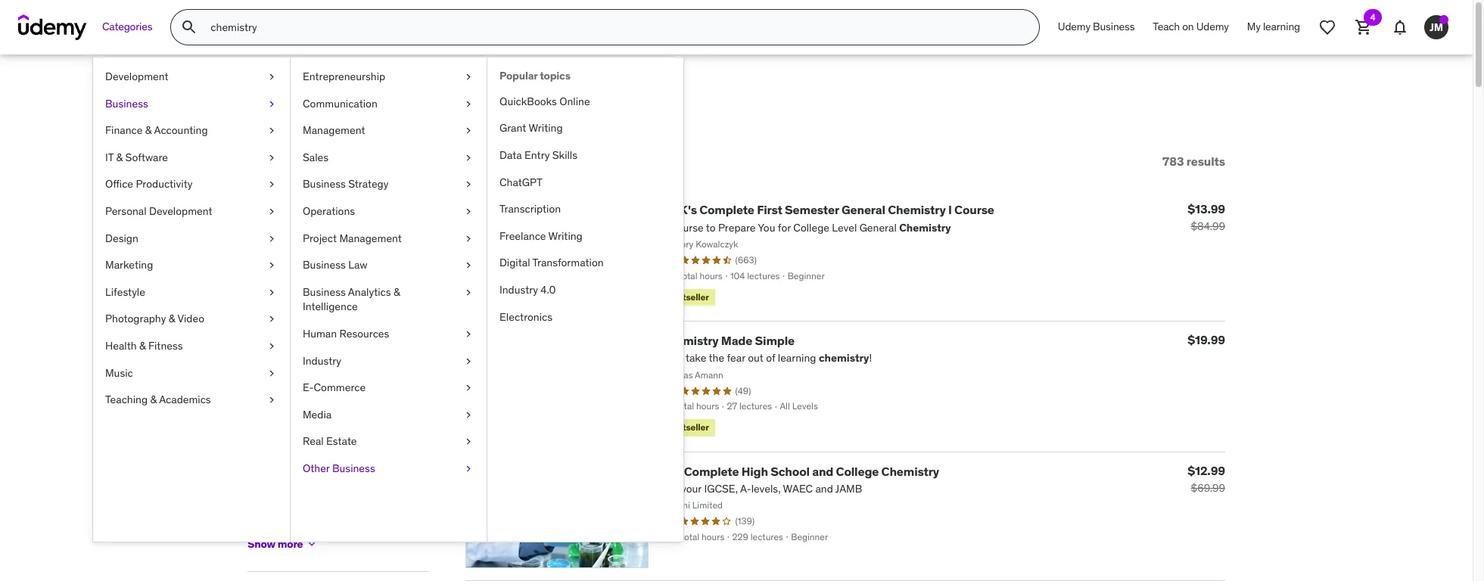 Task type: describe. For each thing, give the bounding box(es) containing it.
teaching
[[105, 393, 148, 407]]

xsmall image for office productivity
[[266, 177, 278, 192]]

general
[[842, 202, 886, 218]]

& for 3.5 & up
[[339, 311, 346, 325]]

3.5
[[322, 311, 337, 325]]

0 horizontal spatial 4.0
[[322, 284, 337, 298]]

my
[[1247, 20, 1261, 33]]

0 vertical spatial complete
[[700, 202, 755, 218]]

for
[[380, 89, 412, 120]]

learning
[[1263, 20, 1301, 33]]

transformation
[[533, 256, 604, 270]]

xsmall image for media
[[463, 408, 475, 423]]

college
[[836, 464, 879, 479]]

entrepreneurship link
[[291, 64, 487, 91]]

entrepreneurship
[[303, 70, 385, 83]]

notifications image
[[1391, 18, 1410, 36]]

health
[[105, 339, 137, 353]]

1 vertical spatial management
[[339, 231, 402, 245]]

chemistry made simple link
[[661, 333, 795, 348]]

xsmall image for business law
[[463, 258, 475, 273]]

english (684)
[[266, 426, 332, 439]]

up for 4.5 & up
[[348, 258, 360, 271]]

quickbooks
[[500, 94, 557, 108]]

freelance writing
[[500, 229, 583, 243]]

& for 4.5 & up (272)
[[339, 258, 346, 271]]

show
[[248, 537, 275, 551]]

xsmall image for communication
[[463, 97, 475, 111]]

4.0 inside other business element
[[541, 283, 556, 297]]

personal development
[[105, 204, 212, 218]]

operations
[[303, 204, 355, 218]]

the complete high school and college chemistry link
[[661, 464, 940, 479]]

other business link
[[291, 456, 487, 483]]

e-commerce link
[[291, 375, 487, 402]]

transcription
[[500, 202, 561, 216]]

finance
[[105, 124, 143, 137]]

on
[[1183, 20, 1194, 33]]

xsmall image for lifestyle
[[266, 285, 278, 300]]

it
[[105, 150, 114, 164]]

more
[[278, 537, 303, 551]]

communication
[[303, 97, 378, 110]]

xsmall image for it & software
[[266, 150, 278, 165]]

Search for anything text field
[[208, 14, 1021, 40]]

xsmall image for health & fitness
[[266, 339, 278, 354]]

(571)
[[367, 338, 389, 352]]

the
[[661, 464, 682, 479]]

& inside 'business analytics & intelligence'
[[394, 285, 400, 299]]

$13.99 $84.99
[[1188, 202, 1226, 233]]

783 results
[[1163, 154, 1226, 169]]

project
[[303, 231, 337, 245]]

chatgpt link
[[488, 169, 684, 196]]

xsmall image for teaching & academics
[[266, 393, 278, 408]]

personal
[[105, 204, 147, 218]]

sales
[[303, 150, 329, 164]]

digital
[[500, 256, 530, 270]]

$12.99
[[1188, 463, 1226, 478]]

business down the estate
[[332, 462, 375, 475]]

categories
[[102, 20, 152, 33]]

udemy image
[[18, 14, 87, 40]]

1 vertical spatial chemistry
[[661, 333, 719, 348]]

xsmall image for sales
[[463, 150, 475, 165]]

xsmall image for business analytics & intelligence
[[463, 285, 475, 300]]

real
[[303, 435, 324, 448]]

popular
[[500, 69, 538, 83]]

4.5 & up (272)
[[322, 258, 391, 271]]

xsmall image for business strategy
[[463, 177, 475, 192]]

results for 783 results for "chemistry"
[[296, 89, 375, 120]]

3.5 & up
[[322, 311, 360, 325]]

& for health & fitness
[[139, 339, 146, 353]]

accounting
[[154, 124, 208, 137]]

$19.99
[[1188, 332, 1226, 347]]

law
[[348, 258, 368, 272]]

4 link
[[1346, 9, 1382, 45]]

xsmall image for photography & video
[[266, 312, 278, 327]]

human resources
[[303, 327, 389, 341]]

course
[[955, 202, 995, 218]]

xsmall image for project management
[[463, 231, 475, 246]]

ratings button
[[248, 215, 402, 233]]

submit search image
[[180, 18, 199, 36]]

$84.99
[[1191, 220, 1226, 233]]

xsmall image for business
[[266, 97, 278, 111]]

and
[[812, 464, 834, 479]]

0 vertical spatial development
[[105, 70, 169, 83]]

writing for freelance writing
[[549, 229, 583, 243]]

e-
[[303, 381, 314, 395]]

electronics link
[[488, 304, 684, 331]]

shopping cart with 4 items image
[[1355, 18, 1373, 36]]

digital transformation
[[500, 256, 604, 270]]

made
[[721, 333, 753, 348]]

business analytics & intelligence
[[303, 285, 400, 314]]

& for 3.0 & up (571)
[[340, 338, 346, 352]]

other business element
[[487, 58, 684, 542]]

& for photography & video
[[169, 312, 175, 326]]

commerce
[[314, 381, 366, 395]]

xsmall image for design
[[266, 231, 278, 246]]

$13.99
[[1188, 202, 1226, 217]]

(684)
[[307, 426, 332, 439]]

transcription link
[[488, 196, 684, 223]]

dr.
[[661, 202, 677, 218]]

it & software
[[105, 150, 168, 164]]

0 vertical spatial management
[[303, 124, 365, 137]]

the complete high school and college chemistry
[[661, 464, 940, 479]]

media
[[303, 408, 332, 421]]

marketing link
[[93, 252, 290, 279]]

fitness
[[148, 339, 183, 353]]

quickbooks online link
[[488, 88, 684, 115]]

you have alerts image
[[1440, 15, 1449, 24]]

skills
[[552, 148, 578, 162]]



Task type: vqa. For each thing, say whether or not it's contained in the screenshot.
'Other IT & Software'
no



Task type: locate. For each thing, give the bounding box(es) containing it.
chatgpt
[[500, 175, 543, 189]]

0 horizontal spatial 783
[[248, 89, 291, 120]]

4.0
[[541, 283, 556, 297], [322, 284, 337, 298]]

0 horizontal spatial results
[[296, 89, 375, 120]]

communication link
[[291, 91, 487, 117]]

xsmall image inside photography & video link
[[266, 312, 278, 327]]

development inside 'link'
[[149, 204, 212, 218]]

4.0 up intelligence
[[322, 284, 337, 298]]

2 udemy from the left
[[1197, 20, 1229, 33]]

dr. k's complete first semester general chemistry i course link
[[661, 202, 995, 218]]

results up $13.99
[[1187, 154, 1226, 169]]

1 horizontal spatial 4.0
[[541, 283, 556, 297]]

xsmall image for finance & accounting
[[266, 124, 278, 138]]

xsmall image for operations
[[463, 204, 475, 219]]

design
[[105, 231, 138, 245]]

0 horizontal spatial udemy
[[1058, 20, 1091, 33]]

marketing
[[105, 258, 153, 272]]

1 horizontal spatial results
[[1187, 154, 1226, 169]]

& right 4.5
[[339, 258, 346, 271]]

language
[[248, 383, 314, 402]]

xsmall image for marketing
[[266, 258, 278, 273]]

popular topics
[[500, 69, 571, 83]]

3 up from the top
[[348, 311, 360, 325]]

& up intelligence
[[340, 284, 346, 298]]

writing for grant writing
[[529, 121, 563, 135]]

xsmall image inside the business analytics & intelligence link
[[463, 285, 475, 300]]

music
[[105, 366, 133, 380]]

xsmall image for e-commerce
[[463, 381, 475, 396]]

783 results status
[[1163, 154, 1226, 169]]

xsmall image for entrepreneurship
[[463, 70, 475, 84]]

(272)
[[366, 258, 391, 271]]

small image
[[257, 154, 273, 169]]

xsmall image inside marketing link
[[266, 258, 278, 273]]

1 vertical spatial results
[[1187, 154, 1226, 169]]

up up "human resources"
[[348, 311, 360, 325]]

grant
[[500, 121, 526, 135]]

4.0 down digital transformation
[[541, 283, 556, 297]]

photography
[[105, 312, 166, 326]]

up for 4.0 & up
[[349, 284, 361, 298]]

xsmall image inside e-commerce link
[[463, 381, 475, 396]]

xsmall image inside personal development 'link'
[[266, 204, 278, 219]]

783 inside status
[[1163, 154, 1184, 169]]

& right (464)
[[394, 285, 400, 299]]

data entry skills link
[[488, 142, 684, 169]]

business inside 'link'
[[303, 258, 346, 272]]

photography & video link
[[93, 306, 290, 333]]

& right teaching at left bottom
[[150, 393, 157, 407]]

teaching & academics link
[[93, 387, 290, 414]]

business up operations
[[303, 177, 346, 191]]

project management
[[303, 231, 402, 245]]

school
[[771, 464, 810, 479]]

business up finance
[[105, 97, 148, 110]]

filter
[[276, 154, 305, 169]]

xsmall image inside project management link
[[463, 231, 475, 246]]

& for teaching & academics
[[150, 393, 157, 407]]

4.5
[[322, 258, 337, 271]]

xsmall image inside office productivity link
[[266, 177, 278, 192]]

xsmall image for development
[[266, 70, 278, 84]]

chemistry right college
[[882, 464, 940, 479]]

xsmall image inside human resources link
[[463, 327, 475, 342]]

digital transformation link
[[488, 250, 684, 277]]

0 vertical spatial writing
[[529, 121, 563, 135]]

& for finance & accounting
[[145, 124, 152, 137]]

industry link
[[291, 348, 487, 375]]

xsmall image for management
[[463, 124, 475, 138]]

resources
[[340, 327, 389, 341]]

xsmall image inside show more button
[[306, 539, 318, 551]]

xsmall image inside "health & fitness" link
[[266, 339, 278, 354]]

xsmall image for human resources
[[463, 327, 475, 342]]

show more button
[[248, 529, 318, 560]]

industry down 3.0
[[303, 354, 341, 368]]

xsmall image inside development link
[[266, 70, 278, 84]]

finance & accounting link
[[93, 117, 290, 144]]

up for 3.0 & up
[[349, 338, 361, 352]]

business for business
[[105, 97, 148, 110]]

teaching & academics
[[105, 393, 211, 407]]

& right it
[[116, 150, 123, 164]]

chemistry for the complete high school and college chemistry
[[882, 464, 940, 479]]

& right 3.0
[[340, 338, 346, 352]]

jm link
[[1419, 9, 1455, 45]]

business up intelligence
[[303, 285, 346, 299]]

& for it & software
[[116, 150, 123, 164]]

& for 4.0 & up (464)
[[340, 284, 346, 298]]

xsmall image inside the finance & accounting link
[[266, 124, 278, 138]]

freelance
[[500, 229, 546, 243]]

xsmall image for personal development
[[266, 204, 278, 219]]

topics
[[540, 69, 571, 83]]

complete right k's
[[700, 202, 755, 218]]

1 horizontal spatial industry
[[500, 283, 538, 297]]

up left (464)
[[349, 284, 361, 298]]

online
[[560, 94, 590, 108]]

management link
[[291, 117, 487, 144]]

industry inside other business element
[[500, 283, 538, 297]]

1 udemy from the left
[[1058, 20, 1091, 33]]

1 vertical spatial writing
[[549, 229, 583, 243]]

personal development link
[[93, 198, 290, 225]]

xsmall image for music
[[266, 366, 278, 381]]

other
[[303, 462, 330, 475]]

xsmall image for show more
[[306, 539, 318, 551]]

xsmall image
[[463, 70, 475, 84], [266, 97, 278, 111], [463, 97, 475, 111], [463, 124, 475, 138], [266, 150, 278, 165], [463, 150, 475, 165], [463, 177, 475, 192], [266, 204, 278, 219], [463, 204, 475, 219], [463, 231, 475, 246], [266, 285, 278, 300], [463, 285, 475, 300], [463, 381, 475, 396], [463, 408, 475, 423], [248, 427, 260, 439], [248, 454, 260, 466], [248, 481, 260, 493], [248, 508, 260, 520]]

xsmall image inside entrepreneurship link
[[463, 70, 475, 84]]

real estate
[[303, 435, 357, 448]]

video
[[177, 312, 204, 326]]

wishlist image
[[1319, 18, 1337, 36]]

software
[[125, 150, 168, 164]]

management
[[303, 124, 365, 137], [339, 231, 402, 245]]

results
[[296, 89, 375, 120], [1187, 154, 1226, 169]]

complete
[[700, 202, 755, 218], [684, 464, 739, 479]]

up left (571)
[[349, 338, 361, 352]]

chemistry left made
[[661, 333, 719, 348]]

español
[[266, 507, 304, 520]]

lifestyle
[[105, 285, 145, 299]]

industry 4.0 link
[[488, 277, 684, 304]]

sales link
[[291, 144, 487, 171]]

results down entrepreneurship
[[296, 89, 375, 120]]

1 up from the top
[[348, 258, 360, 271]]

business down project
[[303, 258, 346, 272]]

& right health
[[139, 339, 146, 353]]

xsmall image inside business strategy link
[[463, 177, 475, 192]]

xsmall image inside other business link
[[463, 462, 475, 477]]

chemistry left i
[[888, 202, 946, 218]]

business for business strategy
[[303, 177, 346, 191]]

writing down quickbooks online
[[529, 121, 563, 135]]

business left teach
[[1093, 20, 1135, 33]]

3.0
[[322, 338, 337, 352]]

development down categories dropdown button on the left top
[[105, 70, 169, 83]]

operations link
[[291, 198, 487, 225]]

business law link
[[291, 252, 487, 279]]

management up (272)
[[339, 231, 402, 245]]

xsmall image inside sales link
[[463, 150, 475, 165]]

grant writing
[[500, 121, 563, 135]]

business strategy
[[303, 177, 389, 191]]

academics
[[159, 393, 211, 407]]

& right 3.5
[[339, 311, 346, 325]]

4
[[1371, 11, 1376, 23]]

xsmall image inside operations 'link'
[[463, 204, 475, 219]]

ratings
[[248, 215, 299, 233]]

xsmall image for other business
[[463, 462, 475, 477]]

udemy
[[1058, 20, 1091, 33], [1197, 20, 1229, 33]]

& right finance
[[145, 124, 152, 137]]

"chemistry"
[[417, 89, 555, 120]]

xsmall image inside design link
[[266, 231, 278, 246]]

xsmall image inside management link
[[463, 124, 475, 138]]

0 vertical spatial industry
[[500, 283, 538, 297]]

& left video
[[169, 312, 175, 326]]

783 for 783 results for "chemistry"
[[248, 89, 291, 120]]

freelance writing link
[[488, 223, 684, 250]]

(34)
[[295, 453, 313, 466]]

first
[[757, 202, 783, 218]]

4.0 & up (464)
[[322, 284, 391, 298]]

xsmall image inside communication link
[[463, 97, 475, 111]]

chemistry
[[888, 202, 946, 218], [661, 333, 719, 348], [882, 464, 940, 479]]

development down office productivity link
[[149, 204, 212, 218]]

industry for industry
[[303, 354, 341, 368]]

data entry skills
[[500, 148, 578, 162]]

writing up transformation
[[549, 229, 583, 243]]

up left (272)
[[348, 258, 360, 271]]

office
[[105, 177, 133, 191]]

2 vertical spatial chemistry
[[882, 464, 940, 479]]

1 vertical spatial industry
[[303, 354, 341, 368]]

k's
[[679, 202, 697, 218]]

1 horizontal spatial udemy
[[1197, 20, 1229, 33]]

simple
[[755, 333, 795, 348]]

1 horizontal spatial 783
[[1163, 154, 1184, 169]]

xsmall image
[[266, 70, 278, 84], [266, 124, 278, 138], [266, 177, 278, 192], [266, 231, 278, 246], [266, 258, 278, 273], [463, 258, 475, 273], [266, 312, 278, 327], [463, 327, 475, 342], [266, 339, 278, 354], [463, 354, 475, 369], [266, 366, 278, 381], [266, 393, 278, 408], [463, 435, 475, 450], [463, 462, 475, 477], [306, 539, 318, 551]]

media link
[[291, 402, 487, 429]]

data
[[500, 148, 522, 162]]

results inside status
[[1187, 154, 1226, 169]]

e-commerce
[[303, 381, 366, 395]]

industry down digital
[[500, 283, 538, 297]]

xsmall image inside 'it & software' link
[[266, 150, 278, 165]]

xsmall image inside business law 'link'
[[463, 258, 475, 273]]

business for business analytics & intelligence
[[303, 285, 346, 299]]

xsmall image inside music link
[[266, 366, 278, 381]]

complete right the
[[684, 464, 739, 479]]

4 up from the top
[[349, 338, 361, 352]]

0 vertical spatial 783
[[248, 89, 291, 120]]

writing
[[529, 121, 563, 135], [549, 229, 583, 243]]

1 vertical spatial complete
[[684, 464, 739, 479]]

semester
[[785, 202, 839, 218]]

xsmall image for industry
[[463, 354, 475, 369]]

xsmall image inside the business link
[[266, 97, 278, 111]]

teach on udemy
[[1153, 20, 1229, 33]]

0 vertical spatial results
[[296, 89, 375, 120]]

xsmall image for real estate
[[463, 435, 475, 450]]

1 vertical spatial development
[[149, 204, 212, 218]]

industry for industry 4.0
[[500, 283, 538, 297]]

categories button
[[93, 9, 162, 45]]

xsmall image inside industry link
[[463, 354, 475, 369]]

design link
[[93, 225, 290, 252]]

management down communication
[[303, 124, 365, 137]]

other business
[[303, 462, 375, 475]]

xsmall image inside "media" link
[[463, 408, 475, 423]]

chemistry for dr. k's complete first semester general chemistry i course
[[888, 202, 946, 218]]

xsmall image inside teaching & academics link
[[266, 393, 278, 408]]

results for 783 results
[[1187, 154, 1226, 169]]

teach on udemy link
[[1144, 9, 1238, 45]]

783
[[248, 89, 291, 120], [1163, 154, 1184, 169]]

business law
[[303, 258, 368, 272]]

português
[[266, 534, 315, 547]]

xsmall image inside lifestyle link
[[266, 285, 278, 300]]

udemy business link
[[1049, 9, 1144, 45]]

0 vertical spatial chemistry
[[888, 202, 946, 218]]

0 horizontal spatial industry
[[303, 354, 341, 368]]

xsmall image inside real estate link
[[463, 435, 475, 450]]

business for business law
[[303, 258, 346, 272]]

2 up from the top
[[349, 284, 361, 298]]

business inside 'business analytics & intelligence'
[[303, 285, 346, 299]]

1 vertical spatial 783
[[1163, 154, 1184, 169]]

783 for 783 results
[[1163, 154, 1184, 169]]



